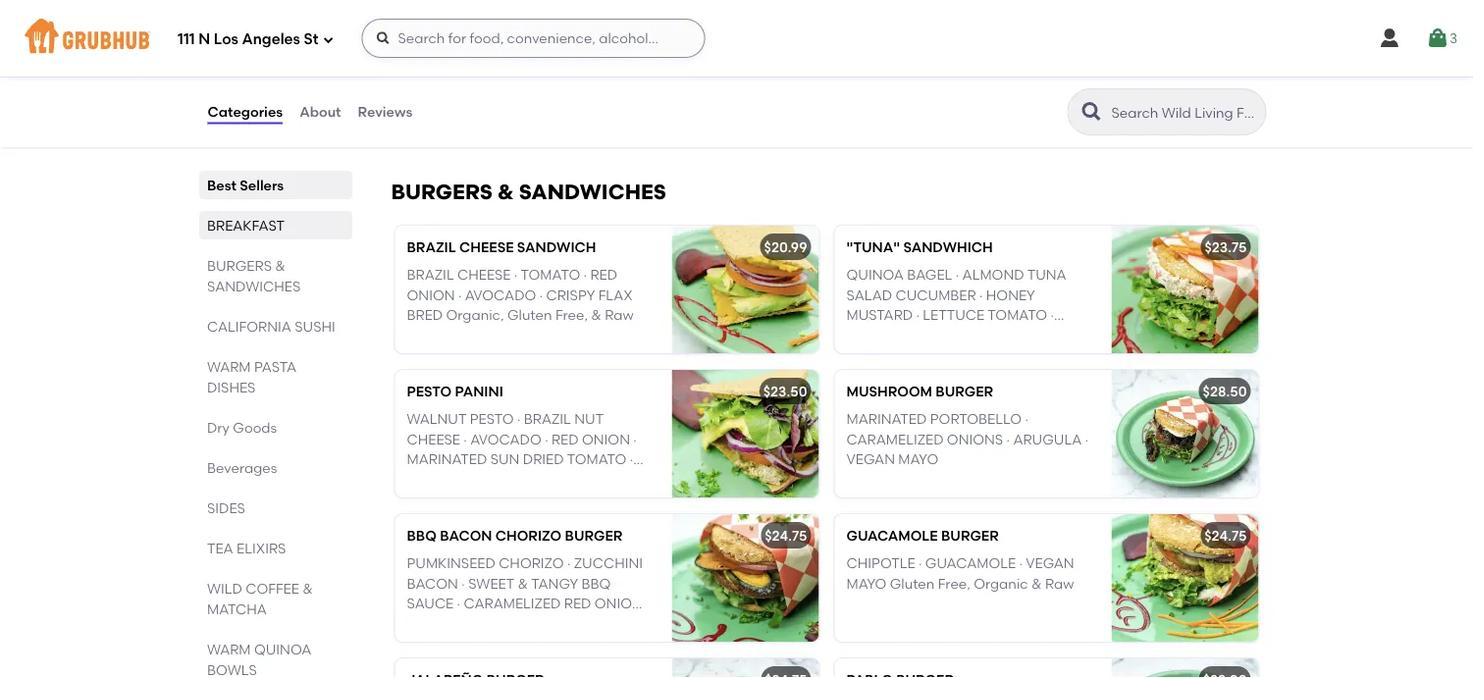 Task type: vqa. For each thing, say whether or not it's contained in the screenshot.
2nd Cơm from the bottom
no



Task type: locate. For each thing, give the bounding box(es) containing it.
· down cucumber
[[916, 307, 920, 324]]

quinoa
[[847, 267, 904, 284], [254, 641, 311, 658]]

0 vertical spatial brazil
[[407, 239, 456, 256]]

0 horizontal spatial burgers & sandwiches
[[207, 257, 300, 294]]

1 brazil from the top
[[407, 239, 456, 256]]

& right the organic
[[1032, 576, 1042, 592]]

· up avocado
[[514, 267, 518, 284]]

& down breakfast tab
[[275, 257, 285, 274]]

warm inside the warm pasta dishes
[[207, 358, 250, 375]]

guacamole
[[847, 528, 938, 545], [926, 556, 1016, 572]]

panini
[[455, 384, 503, 400]]

chipotle inside the chipotle · guacamole · vegan mayo  gluten free, organic & raw
[[847, 556, 916, 572]]

onions
[[947, 431, 1003, 448]]

1 horizontal spatial free,
[[938, 576, 971, 592]]

raw inside brazil cheese · tomato · red onion  · avocado · crispy flax bred  organic, gluten free, & raw
[[605, 307, 634, 324]]

1 horizontal spatial vegan
[[1026, 556, 1075, 572]]

1 vertical spatial raw
[[1045, 576, 1074, 592]]

svg image
[[1378, 27, 1402, 50], [1426, 27, 1450, 50], [375, 30, 391, 46]]

dishes
[[207, 379, 255, 396]]

0 horizontal spatial free,
[[555, 307, 588, 324]]

best sellers tab
[[207, 175, 344, 195]]

sides tab
[[207, 498, 344, 518]]

brazil inside brazil cheese · tomato · red onion  · avocado · crispy flax bred  organic, gluten free, & raw
[[407, 267, 454, 284]]

portobello
[[930, 411, 1022, 428]]

tomato down honey
[[988, 307, 1047, 324]]

1 vertical spatial burgers & sandwiches
[[207, 257, 300, 294]]

chipotle
[[847, 327, 916, 344], [847, 556, 916, 572]]

dry goods tab
[[207, 417, 344, 438]]

1 horizontal spatial quinoa
[[847, 267, 904, 284]]

matcha
[[207, 601, 266, 617]]

2 warm from the top
[[207, 641, 250, 658]]

burgers & sandwiches
[[391, 180, 667, 205], [207, 257, 300, 294]]

warm inside warm quinoa bowls
[[207, 641, 250, 658]]

· right onions
[[1007, 431, 1010, 448]]

1 horizontal spatial $24.75
[[1205, 528, 1247, 545]]

Search for food, convenience, alcohol... search field
[[362, 19, 705, 58]]

cucumber
[[896, 287, 976, 304]]

vegan
[[847, 451, 895, 468], [1026, 556, 1075, 572]]

&
[[498, 180, 514, 205], [275, 257, 285, 274], [591, 307, 602, 324], [1032, 576, 1042, 592], [302, 580, 312, 597]]

chipotle · guacamole · vegan mayo  gluten free, organic & raw
[[847, 556, 1075, 592]]

1 horizontal spatial burgers
[[391, 180, 493, 205]]

marinated portobello · caramelized onions · arugula · vegan mayo
[[847, 411, 1089, 468]]

svg image inside 3 button
[[1426, 27, 1450, 50]]

cheese for sandwich
[[459, 239, 514, 256]]

0 vertical spatial gluten
[[507, 307, 552, 324]]

burger right the chorizo
[[565, 528, 623, 545]]

"tuna" sandwhich
[[847, 239, 993, 256]]

pablo burger image
[[1112, 659, 1259, 678]]

1 vertical spatial vegan
[[1026, 556, 1075, 572]]

los
[[214, 31, 238, 48]]

free, left the organic
[[938, 576, 971, 592]]

1 horizontal spatial burgers & sandwiches
[[391, 180, 667, 205]]

guacamole inside the chipotle · guacamole · vegan mayo  gluten free, organic & raw
[[926, 556, 1016, 572]]

warm quinoa bowls
[[207, 641, 311, 678]]

mayo
[[899, 451, 939, 468], [847, 576, 887, 592]]

coffee
[[245, 580, 299, 597]]

brazil cheese · tomato · red onion  · avocado · crispy flax bred  organic, gluten free, & raw
[[407, 267, 634, 324]]

"tuna" sandwhich image
[[1112, 226, 1259, 354]]

guacamole burger image
[[1112, 515, 1259, 642]]

bbq bacon chorizo burger image
[[672, 515, 819, 642]]

0 vertical spatial burgers & sandwiches
[[391, 180, 667, 205]]

guacamole up the organic
[[926, 556, 1016, 572]]

warm pasta dishes
[[207, 358, 296, 396]]

elixirs
[[236, 540, 286, 557]]

warm for warm quinoa bowls
[[207, 641, 250, 658]]

bacon
[[440, 528, 492, 545]]

mushroom
[[847, 384, 933, 400]]

mayo inside the chipotle · guacamole · vegan mayo  gluten free, organic & raw
[[847, 576, 887, 592]]

1 horizontal spatial raw
[[1045, 576, 1074, 592]]

0 vertical spatial raw
[[605, 307, 634, 324]]

walnut sausage
[[407, 65, 517, 81]]

111
[[178, 31, 195, 48]]

0 horizontal spatial mayo
[[847, 576, 887, 592]]

0 vertical spatial cheese
[[459, 239, 514, 256]]

mushroom burger image
[[1112, 370, 1259, 498]]

almond
[[963, 267, 1024, 284]]

gluten inside brazil cheese · tomato · red onion  · avocado · crispy flax bred  organic, gluten free, & raw
[[507, 307, 552, 324]]

sides
[[207, 500, 245, 516]]

· up arugula
[[1025, 411, 1029, 428]]

crispy
[[546, 287, 595, 304]]

1 vertical spatial burgers
[[207, 257, 271, 274]]

1 vertical spatial quinoa
[[254, 641, 311, 658]]

2 brazil from the top
[[407, 267, 454, 284]]

0 vertical spatial vegan
[[847, 451, 895, 468]]

free, down crispy
[[555, 307, 588, 324]]

raw down flax
[[605, 307, 634, 324]]

marinated
[[847, 411, 927, 428]]

1 vertical spatial warm
[[207, 641, 250, 658]]

gluten down guacamole burger
[[890, 576, 935, 592]]

free,
[[555, 307, 588, 324], [938, 576, 971, 592]]

burgers up brazil cheese sandwich at the left top
[[391, 180, 493, 205]]

california sushi
[[207, 318, 335, 335]]

mayo inside marinated portobello · caramelized onions · arugula · vegan mayo
[[899, 451, 939, 468]]

chipotle down the mustard
[[847, 327, 916, 344]]

gluten
[[507, 307, 552, 324], [890, 576, 935, 592]]

chipotle inside quinoa bagel · almond tuna salad cucumber · honey mustard · lettuce tomato · chipotle · pickles
[[847, 327, 916, 344]]

bred
[[407, 307, 443, 324]]

0 vertical spatial mayo
[[899, 451, 939, 468]]

"tuna"
[[847, 239, 900, 256]]

1 warm from the top
[[207, 358, 250, 375]]

· up the organic
[[1019, 556, 1023, 572]]

$28.50
[[1203, 384, 1247, 400]]

$23.75
[[1205, 239, 1247, 256]]

0 vertical spatial warm
[[207, 358, 250, 375]]

sandwiches up sandwich
[[519, 180, 667, 205]]

warm for warm pasta dishes
[[207, 358, 250, 375]]

1 $24.75 from the left
[[765, 528, 807, 545]]

quinoa down wild coffee & matcha tab
[[254, 641, 311, 658]]

reviews
[[358, 103, 413, 120]]

2 $24.75 from the left
[[1205, 528, 1247, 545]]

1 vertical spatial guacamole
[[926, 556, 1016, 572]]

1 vertical spatial tomato
[[988, 307, 1047, 324]]

pesto panini image
[[672, 370, 819, 498]]

guacamole burger
[[847, 528, 999, 545]]

sandwiches up california
[[207, 278, 300, 294]]

mustard
[[847, 307, 913, 324]]

burgers down "breakfast"
[[207, 257, 271, 274]]

1 horizontal spatial gluten
[[890, 576, 935, 592]]

0 horizontal spatial sandwiches
[[207, 278, 300, 294]]

tea elixirs tab
[[207, 538, 344, 559]]

0 horizontal spatial vegan
[[847, 451, 895, 468]]

beverages tab
[[207, 457, 344, 478]]

pickles
[[926, 327, 982, 344]]

categories button
[[207, 77, 284, 147]]

salad
[[847, 287, 892, 304]]

main navigation navigation
[[0, 0, 1473, 77]]

0 horizontal spatial raw
[[605, 307, 634, 324]]

· left crispy
[[540, 287, 543, 304]]

brazil
[[407, 239, 456, 256], [407, 267, 454, 284]]

reviews button
[[357, 77, 414, 147]]

brazil for brazil cheese · tomato · red onion  · avocado · crispy flax bred  organic, gluten free, & raw
[[407, 267, 454, 284]]

burgers & sandwiches tab
[[207, 255, 344, 296]]

free, inside brazil cheese · tomato · red onion  · avocado · crispy flax bred  organic, gluten free, & raw
[[555, 307, 588, 324]]

$24.75 for guacamole burger
[[1205, 528, 1247, 545]]

& inside the chipotle · guacamole · vegan mayo  gluten free, organic & raw
[[1032, 576, 1042, 592]]

warm
[[207, 358, 250, 375], [207, 641, 250, 658]]

raw inside the chipotle · guacamole · vegan mayo  gluten free, organic & raw
[[1045, 576, 1074, 592]]

·
[[514, 267, 518, 284], [584, 267, 587, 284], [956, 267, 959, 284], [458, 287, 462, 304], [540, 287, 543, 304], [980, 287, 983, 304], [916, 307, 920, 324], [1051, 307, 1054, 324], [919, 327, 922, 344], [1025, 411, 1029, 428], [1007, 431, 1010, 448], [1085, 431, 1089, 448], [919, 556, 922, 572], [1019, 556, 1023, 572]]

warm up bowls
[[207, 641, 250, 658]]

sandwhich
[[904, 239, 993, 256]]

$24.75
[[765, 528, 807, 545], [1205, 528, 1247, 545]]

$24.75 for bbq bacon chorizo burger
[[765, 528, 807, 545]]

burgers & sandwiches up california
[[207, 257, 300, 294]]

1 vertical spatial cheese
[[457, 267, 511, 284]]

free, inside the chipotle · guacamole · vegan mayo  gluten free, organic & raw
[[938, 576, 971, 592]]

mayo down guacamole burger
[[847, 576, 887, 592]]

& down flax
[[591, 307, 602, 324]]

cheese
[[459, 239, 514, 256], [457, 267, 511, 284]]

burger up portobello at right
[[936, 384, 993, 400]]

arugula
[[1013, 431, 1082, 448]]

chipotle down guacamole burger
[[847, 556, 916, 572]]

cheese inside brazil cheese · tomato · red onion  · avocado · crispy flax bred  organic, gluten free, & raw
[[457, 267, 511, 284]]

burger up the chipotle · guacamole · vegan mayo  gluten free, organic & raw
[[941, 528, 999, 545]]

mayo down caramelized
[[899, 451, 939, 468]]

1 vertical spatial chipotle
[[847, 556, 916, 572]]

burgers & sandwiches up brazil cheese sandwich at the left top
[[391, 180, 667, 205]]

2 chipotle from the top
[[847, 556, 916, 572]]

vegan down caramelized
[[847, 451, 895, 468]]

1 vertical spatial gluten
[[890, 576, 935, 592]]

1 horizontal spatial mayo
[[899, 451, 939, 468]]

1 horizontal spatial sandwiches
[[519, 180, 667, 205]]

gluten down avocado
[[507, 307, 552, 324]]

$20.99
[[764, 239, 807, 256]]

dry
[[207, 419, 229, 436]]

sausage
[[458, 65, 517, 81]]

vegan inside marinated portobello · caramelized onions · arugula · vegan mayo
[[847, 451, 895, 468]]

categories
[[208, 103, 283, 120]]

tomato up crispy
[[521, 267, 580, 284]]

· down guacamole burger
[[919, 556, 922, 572]]

chorizo
[[496, 528, 562, 545]]

1 vertical spatial sandwiches
[[207, 278, 300, 294]]

0 vertical spatial free,
[[555, 307, 588, 324]]

warm up dishes
[[207, 358, 250, 375]]

burger for $23.50
[[936, 384, 993, 400]]

0 vertical spatial chipotle
[[847, 327, 916, 344]]

0 horizontal spatial gluten
[[507, 307, 552, 324]]

0 horizontal spatial tomato
[[521, 267, 580, 284]]

111 n los angeles st
[[178, 31, 319, 48]]

0 horizontal spatial burgers
[[207, 257, 271, 274]]

1 vertical spatial mayo
[[847, 576, 887, 592]]

quinoa up salad
[[847, 267, 904, 284]]

bbq
[[407, 528, 437, 545]]

raw
[[605, 307, 634, 324], [1045, 576, 1074, 592]]

quinoa bagel · almond tuna salad cucumber · honey mustard · lettuce tomato · chipotle · pickles
[[847, 267, 1067, 344]]

california sushi tab
[[207, 316, 344, 337]]

tea
[[207, 540, 233, 557]]

sandwiches
[[519, 180, 667, 205], [207, 278, 300, 294]]

2 horizontal spatial svg image
[[1426, 27, 1450, 50]]

burger for $24.75
[[941, 528, 999, 545]]

raw right the organic
[[1045, 576, 1074, 592]]

0 vertical spatial burgers
[[391, 180, 493, 205]]

1 horizontal spatial tomato
[[988, 307, 1047, 324]]

burgers & sandwiches inside burgers & sandwiches tab
[[207, 257, 300, 294]]

pasta
[[254, 358, 296, 375]]

burgers
[[391, 180, 493, 205], [207, 257, 271, 274]]

0 vertical spatial tomato
[[521, 267, 580, 284]]

1 vertical spatial brazil
[[407, 267, 454, 284]]

& right coffee
[[302, 580, 312, 597]]

guacamole up the chipotle · guacamole · vegan mayo  gluten free, organic & raw
[[847, 528, 938, 545]]

1 chipotle from the top
[[847, 327, 916, 344]]

brazil for brazil cheese sandwich
[[407, 239, 456, 256]]

vegan up the organic
[[1026, 556, 1075, 572]]

1 vertical spatial free,
[[938, 576, 971, 592]]

tomato inside brazil cheese · tomato · red onion  · avocado · crispy flax bred  organic, gluten free, & raw
[[521, 267, 580, 284]]

bowls
[[207, 662, 257, 678]]

0 horizontal spatial $24.75
[[765, 528, 807, 545]]

0 vertical spatial guacamole
[[847, 528, 938, 545]]

0 horizontal spatial quinoa
[[254, 641, 311, 658]]

lettuce
[[923, 307, 985, 324]]

0 vertical spatial quinoa
[[847, 267, 904, 284]]



Task type: describe. For each thing, give the bounding box(es) containing it.
mushroom burger
[[847, 384, 993, 400]]

n
[[199, 31, 210, 48]]

warm pasta dishes tab
[[207, 356, 344, 398]]

· down tuna
[[1051, 307, 1054, 324]]

wild coffee & matcha tab
[[207, 578, 344, 619]]

· up organic,
[[458, 287, 462, 304]]

· right the bagel
[[956, 267, 959, 284]]

· down almond
[[980, 287, 983, 304]]

& inside brazil cheese · tomato · red onion  · avocado · crispy flax bred  organic, gluten free, & raw
[[591, 307, 602, 324]]

warm quinoa bowls tab
[[207, 639, 344, 678]]

& inside wild coffee & matcha
[[302, 580, 312, 597]]

gluten inside the chipotle · guacamole · vegan mayo  gluten free, organic & raw
[[890, 576, 935, 592]]

search icon image
[[1080, 100, 1104, 124]]

tuna
[[1027, 267, 1067, 284]]

pesto panini
[[407, 384, 503, 400]]

beverages
[[207, 459, 277, 476]]

$6.50
[[770, 63, 806, 79]]

Search Wild Living Foods search field
[[1110, 103, 1260, 122]]

best
[[207, 177, 236, 193]]

best sellers
[[207, 177, 283, 193]]

about button
[[299, 77, 342, 147]]

sandwich
[[517, 239, 596, 256]]

dry goods
[[207, 419, 277, 436]]

organic
[[974, 576, 1028, 592]]

sellers
[[239, 177, 283, 193]]

· left pickles
[[919, 327, 922, 344]]

quinoa inside warm quinoa bowls
[[254, 641, 311, 658]]

jalapeño burger image
[[672, 659, 819, 678]]

red
[[590, 267, 617, 284]]

· right arugula
[[1085, 431, 1089, 448]]

tea elixirs
[[207, 540, 286, 557]]

3
[[1450, 30, 1458, 46]]

vegan inside the chipotle · guacamole · vegan mayo  gluten free, organic & raw
[[1026, 556, 1075, 572]]

breakfast
[[207, 217, 284, 234]]

cheese for ·
[[457, 267, 511, 284]]

avocado
[[465, 287, 536, 304]]

brazil cheese sandwich image
[[672, 226, 819, 354]]

wild coffee & matcha
[[207, 580, 312, 617]]

bagel
[[907, 267, 953, 284]]

about
[[300, 103, 341, 120]]

tomato inside quinoa bagel · almond tuna salad cucumber · honey mustard · lettuce tomato · chipotle · pickles
[[988, 307, 1047, 324]]

burgers inside tab
[[207, 257, 271, 274]]

& inside the burgers & sandwiches
[[275, 257, 285, 274]]

st
[[304, 31, 319, 48]]

3 button
[[1426, 21, 1458, 56]]

0 horizontal spatial svg image
[[375, 30, 391, 46]]

goods
[[232, 419, 277, 436]]

sushi
[[294, 318, 335, 335]]

walnut
[[407, 65, 455, 81]]

0 vertical spatial sandwiches
[[519, 180, 667, 205]]

1 horizontal spatial svg image
[[1378, 27, 1402, 50]]

onion
[[407, 287, 455, 304]]

quinoa inside quinoa bagel · almond tuna salad cucumber · honey mustard · lettuce tomato · chipotle · pickles
[[847, 267, 904, 284]]

organic,
[[446, 307, 504, 324]]

svg image
[[322, 34, 334, 46]]

brazil cheese sandwich
[[407, 239, 596, 256]]

breakfast tab
[[207, 215, 344, 236]]

california
[[207, 318, 291, 335]]

bbq bacon chorizo burger
[[407, 528, 623, 545]]

honey
[[986, 287, 1035, 304]]

sandwiches inside tab
[[207, 278, 300, 294]]

& up brazil cheese sandwich at the left top
[[498, 180, 514, 205]]

$23.50
[[763, 384, 807, 400]]

· left red
[[584, 267, 587, 284]]

caramelized
[[847, 431, 944, 448]]

flax
[[598, 287, 633, 304]]

wild
[[207, 580, 242, 597]]

pesto
[[407, 384, 452, 400]]

angeles
[[242, 31, 300, 48]]



